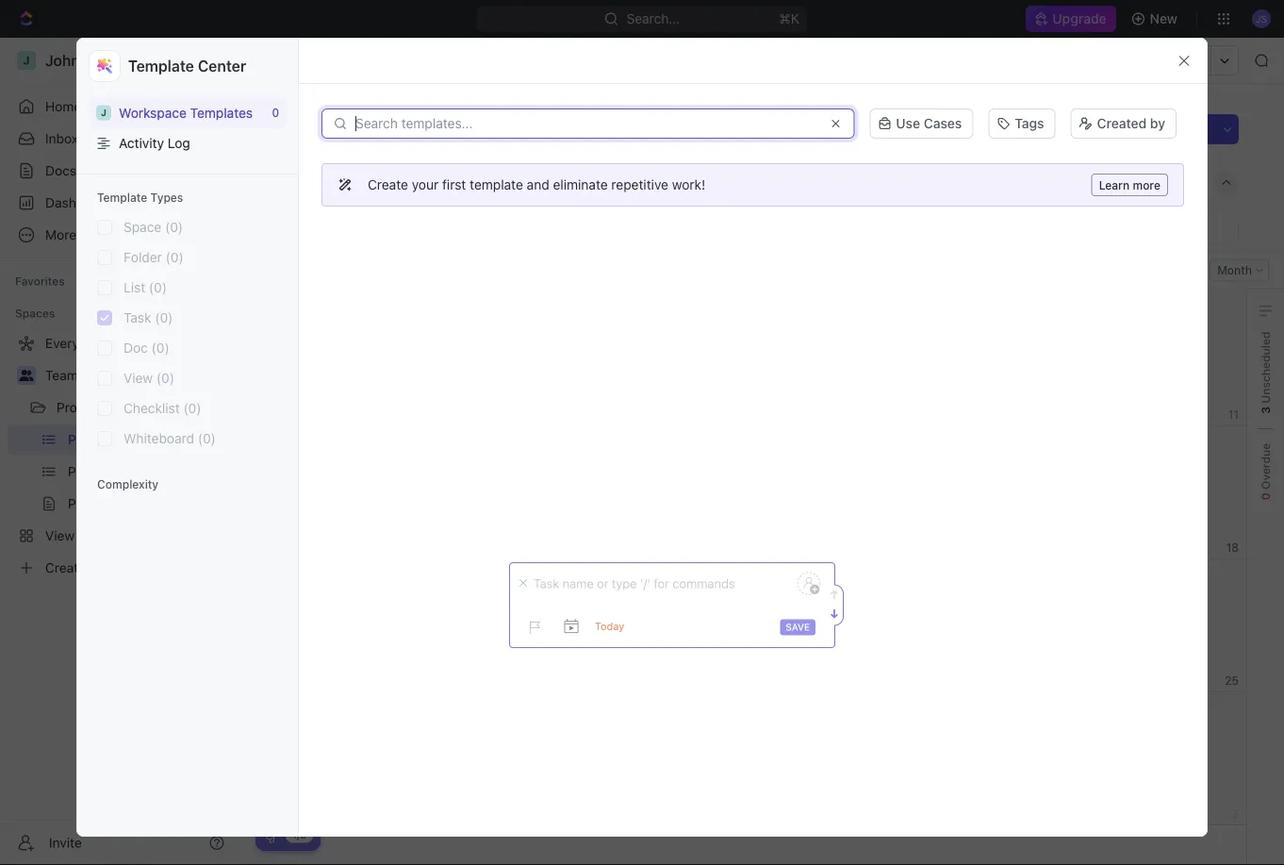 Task type: vqa. For each thing, say whether or not it's contained in the screenshot.
Template to the top
yes



Task type: locate. For each thing, give the bounding box(es) containing it.
first
[[442, 177, 466, 192]]

workspace templates
[[119, 105, 253, 120]]

template for template types
[[97, 191, 147, 204]]

template types
[[97, 191, 183, 204]]

space up project
[[312, 52, 350, 68]]

template up workspace
[[128, 57, 194, 75]]

learn more
[[1100, 178, 1161, 192]]

team right user group icon
[[45, 367, 78, 383]]

search...
[[627, 11, 681, 26]]

workspace
[[119, 105, 187, 120]]

Search tasks... text field
[[1050, 215, 1239, 243]]

gantt
[[599, 175, 634, 191]]

onboarding checklist button image
[[263, 828, 278, 843]]

space inside "tree"
[[82, 367, 120, 383]]

dashboards link
[[8, 188, 232, 218]]

0 vertical spatial team
[[275, 52, 308, 68]]

invite
[[49, 835, 82, 851]]

0 horizontal spatial team space link
[[45, 360, 228, 391]]

0 vertical spatial list
[[382, 175, 405, 191]]

save
[[786, 622, 810, 633]]

space
[[312, 52, 350, 68], [124, 219, 162, 235], [82, 367, 120, 383]]

cell inside 25 row
[[959, 559, 1104, 692]]

0 vertical spatial template
[[128, 57, 194, 75]]

(0) right the view
[[157, 370, 175, 386]]

repetitive
[[612, 177, 669, 192]]

2 row from the top
[[241, 293, 1248, 426]]

(0) right the whiteboard
[[198, 431, 216, 446]]

(0) for checklist (0)
[[183, 401, 201, 416]]

3 row from the top
[[241, 692, 1248, 826]]

inbox link
[[8, 124, 232, 154]]

list
[[382, 175, 405, 191], [124, 280, 145, 295]]

log
[[168, 135, 190, 151]]

calendar link
[[436, 170, 496, 196]]

whiteboard
[[124, 431, 194, 446]]

templates
[[190, 105, 253, 120]]

add task
[[1149, 121, 1206, 137]]

team space link down doc
[[45, 360, 228, 391]]

projects
[[57, 400, 106, 415]]

folder
[[124, 250, 162, 265]]

⌘k
[[779, 11, 800, 26]]

eliminate
[[553, 177, 608, 192]]

(0) for folder (0)
[[166, 250, 184, 265]]

1 vertical spatial team space
[[45, 367, 120, 383]]

learn more link
[[1092, 174, 1169, 196]]

doc
[[124, 340, 148, 356]]

today button
[[595, 620, 625, 634]]

1/5
[[292, 830, 307, 841]]

new button
[[1124, 4, 1190, 34]]

list (0)
[[124, 280, 167, 295]]

template down docs link
[[97, 191, 147, 204]]

0 horizontal spatial space
[[82, 367, 120, 383]]

3
[[1260, 407, 1273, 414]]

template center
[[128, 57, 246, 75]]

1 vertical spatial 0
[[1260, 493, 1273, 500]]

18
[[1227, 541, 1240, 554]]

list down folder
[[124, 280, 145, 295]]

list link
[[378, 170, 405, 196]]

tree containing team space
[[8, 328, 232, 583]]

0 right templates
[[272, 106, 279, 119]]

cell
[[384, 293, 528, 425], [528, 293, 672, 425], [671, 293, 816, 425], [815, 293, 960, 425], [959, 293, 1104, 425], [959, 426, 1104, 559], [959, 559, 1104, 692], [384, 692, 528, 825], [528, 692, 672, 825], [671, 692, 816, 825], [815, 692, 960, 825], [959, 692, 1104, 825]]

1 vertical spatial space
[[124, 219, 162, 235]]

1 vertical spatial team
[[45, 367, 78, 383]]

1 horizontal spatial space
[[124, 219, 162, 235]]

0 horizontal spatial list
[[124, 280, 145, 295]]

task
[[1177, 121, 1206, 137], [124, 310, 151, 326]]

1 horizontal spatial team
[[275, 52, 308, 68]]

1 vertical spatial template
[[97, 191, 147, 204]]

project 2
[[286, 113, 398, 144]]

0 vertical spatial team space link
[[252, 49, 355, 72]]

(0) down types
[[165, 219, 183, 235]]

(0) for space (0)
[[165, 219, 183, 235]]

(0)
[[165, 219, 183, 235], [166, 250, 184, 265], [149, 280, 167, 295], [155, 310, 173, 326], [152, 340, 170, 356], [157, 370, 175, 386], [183, 401, 201, 416], [198, 431, 216, 446]]

favorites
[[15, 275, 65, 288]]

list left your
[[382, 175, 405, 191]]

0 down 3
[[1260, 493, 1273, 500]]

table link
[[527, 170, 564, 196]]

task up doc
[[124, 310, 151, 326]]

1 horizontal spatial task
[[1177, 121, 1206, 137]]

search button
[[961, 170, 1035, 196]]

team inside "tree"
[[45, 367, 78, 383]]

project
[[286, 113, 371, 144]]

team space link up project
[[252, 49, 355, 72]]

home link
[[8, 92, 232, 122]]

(0) down folder (0)
[[149, 280, 167, 295]]

2
[[376, 113, 392, 144]]

hide button
[[1039, 170, 1096, 196]]

(0) up whiteboard (0)
[[183, 401, 201, 416]]

upgrade
[[1053, 11, 1107, 26]]

(0) right doc
[[152, 340, 170, 356]]

your
[[412, 177, 439, 192]]

2 horizontal spatial space
[[312, 52, 350, 68]]

0 vertical spatial space
[[312, 52, 350, 68]]

projects link
[[57, 392, 179, 423]]

(0) right folder
[[166, 250, 184, 265]]

team
[[275, 52, 308, 68], [45, 367, 78, 383]]

1 vertical spatial team space link
[[45, 360, 228, 391]]

0 vertical spatial task
[[1177, 121, 1206, 137]]

checklist (0)
[[124, 401, 201, 416]]

docs link
[[8, 156, 232, 186]]

0 vertical spatial team space
[[275, 52, 350, 68]]

team space inside "tree"
[[45, 367, 120, 383]]

upgrade link
[[1027, 6, 1117, 32]]

team space up project
[[275, 52, 350, 68]]

team space
[[275, 52, 350, 68], [45, 367, 120, 383]]

1 horizontal spatial list
[[382, 175, 405, 191]]

create your first template and eliminate repetitive work!
[[368, 177, 706, 192]]

grid containing 18
[[240, 132, 1248, 865]]

task right add
[[1177, 121, 1206, 137]]

learn
[[1100, 178, 1130, 192]]

space for team space link to the right
[[312, 52, 350, 68]]

row
[[241, 132, 1248, 293], [241, 293, 1248, 426], [241, 692, 1248, 826]]

unscheduled
[[1260, 332, 1273, 407]]

1 horizontal spatial team space
[[275, 52, 350, 68]]

space up projects link at the top left
[[82, 367, 120, 383]]

team space up projects
[[45, 367, 120, 383]]

cell inside 18 row
[[959, 426, 1104, 559]]

0 horizontal spatial team
[[45, 367, 78, 383]]

team right center
[[275, 52, 308, 68]]

grid
[[240, 132, 1248, 865]]

1 vertical spatial list
[[124, 280, 145, 295]]

j
[[101, 107, 107, 118]]

team space link
[[252, 49, 355, 72], [45, 360, 228, 391]]

activity log button
[[89, 128, 287, 158]]

0 horizontal spatial team space
[[45, 367, 120, 383]]

work!
[[672, 177, 706, 192]]

new
[[1151, 11, 1178, 26]]

center
[[198, 57, 246, 75]]

space down template types
[[124, 219, 162, 235]]

template for template center
[[128, 57, 194, 75]]

1 horizontal spatial 0
[[1260, 493, 1273, 500]]

tree
[[8, 328, 232, 583]]

(0) for list (0)
[[149, 280, 167, 295]]

task (0)
[[124, 310, 173, 326]]

(0) up doc (0)
[[155, 310, 173, 326]]

0 horizontal spatial 0
[[272, 106, 279, 119]]

18 row
[[241, 426, 1248, 559]]

25 row
[[241, 559, 1248, 692]]

search
[[986, 175, 1029, 191]]

0 horizontal spatial task
[[124, 310, 151, 326]]

Search templates... text field
[[356, 116, 817, 131]]

template
[[128, 57, 194, 75], [97, 191, 147, 204]]

2 vertical spatial space
[[82, 367, 120, 383]]

0
[[272, 106, 279, 119], [1260, 493, 1273, 500]]



Task type: describe. For each thing, give the bounding box(es) containing it.
add task button
[[1137, 114, 1217, 144]]

task inside button
[[1177, 121, 1206, 137]]

list for list (0)
[[124, 280, 145, 295]]

space (0)
[[124, 219, 183, 235]]

more
[[1133, 178, 1161, 192]]

doc (0)
[[124, 340, 170, 356]]

view
[[124, 370, 153, 386]]

template
[[470, 177, 523, 192]]

space for team space link in "tree"
[[82, 367, 120, 383]]

add
[[1149, 121, 1174, 137]]

0 vertical spatial 0
[[272, 106, 279, 119]]

customize
[[1124, 175, 1191, 191]]

team space link inside "tree"
[[45, 360, 228, 391]]

(0) for task (0)
[[155, 310, 173, 326]]

team for team space link in "tree"
[[45, 367, 78, 383]]

1 vertical spatial task
[[124, 310, 151, 326]]

calendar
[[440, 175, 496, 191]]

1 row from the top
[[241, 132, 1248, 293]]

automations button
[[1114, 46, 1211, 75]]

list for list
[[382, 175, 405, 191]]

(0) for doc (0)
[[152, 340, 170, 356]]

whiteboard (0)
[[124, 431, 216, 446]]

(0) for whiteboard (0)
[[198, 431, 216, 446]]

set priority image
[[520, 613, 548, 642]]

customize button
[[1100, 170, 1196, 196]]

today
[[595, 620, 625, 633]]

dashboards
[[45, 195, 119, 210]]

automations
[[1123, 52, 1202, 68]]

board
[[310, 175, 347, 191]]

1 horizontal spatial team space link
[[252, 49, 355, 72]]

onboarding checklist button element
[[263, 828, 278, 843]]

folder (0)
[[124, 250, 184, 265]]

checklist
[[124, 401, 180, 416]]

complexity
[[97, 477, 159, 491]]

home
[[45, 99, 81, 114]]

Task na﻿me or type '/' for commands field
[[520, 576, 789, 592]]

team for team space link to the right
[[275, 52, 308, 68]]

spaces
[[15, 307, 55, 320]]

create
[[368, 177, 408, 192]]

activity
[[119, 135, 164, 151]]

inbox
[[45, 131, 78, 146]]

table
[[531, 175, 564, 191]]

and
[[527, 177, 550, 192]]

sidebar navigation
[[0, 38, 241, 865]]

(0) for view (0)
[[157, 370, 175, 386]]

docs
[[45, 163, 76, 178]]

25
[[1226, 674, 1240, 687]]

user group image
[[19, 370, 33, 381]]

set priority element
[[520, 613, 548, 642]]

tree inside sidebar navigation
[[8, 328, 232, 583]]

activity log
[[119, 135, 190, 151]]

overdue
[[1260, 443, 1273, 493]]

gantt link
[[595, 170, 634, 196]]

view (0)
[[124, 370, 175, 386]]

hide
[[1062, 175, 1090, 191]]

john smith's workspace, , element
[[96, 105, 111, 120]]

favorites button
[[8, 270, 72, 292]]

board link
[[307, 170, 347, 196]]

types
[[151, 191, 183, 204]]



